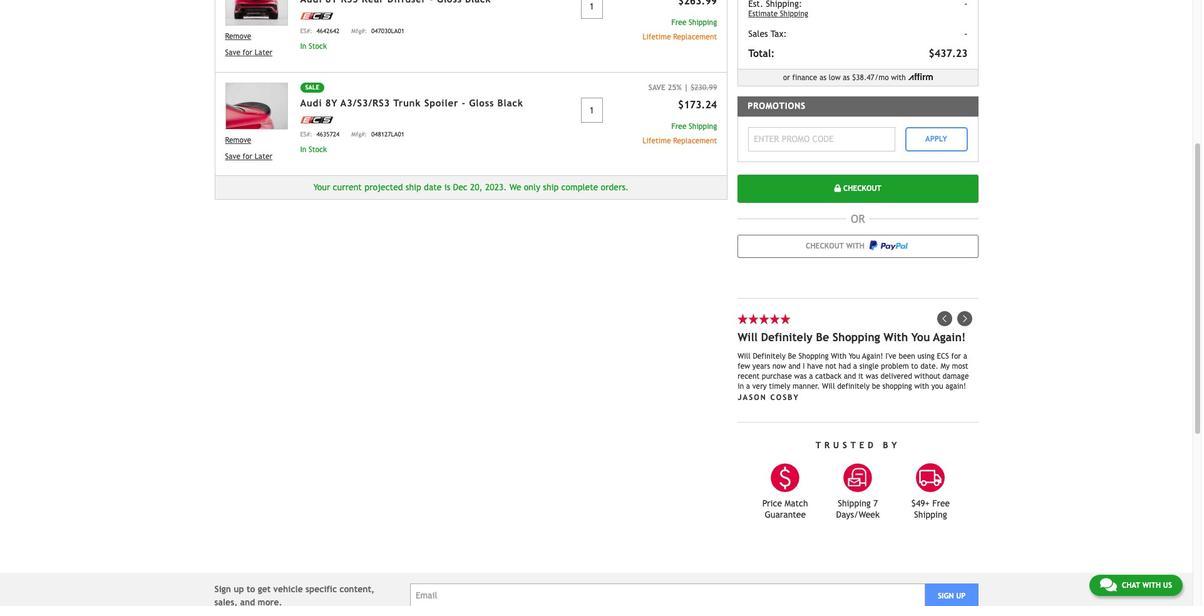 Task type: locate. For each thing, give the bounding box(es) containing it.
in
[[738, 382, 744, 391]]

stock
[[309, 42, 327, 50], [309, 146, 327, 154]]

0 vertical spatial remove
[[225, 32, 251, 41]]

shipping 7 days/week
[[837, 498, 880, 520]]

es#: for es#: 4642642
[[300, 27, 312, 34]]

again! inside will definitely be shopping with you again! i've been using ecs for a few years now and i have not had a single problem to date. my most recent purchase was a catback and it was delivered without damage in a very timely manner. will definitely be shopping with you again! jason cosby
[[863, 352, 884, 361]]

previous slide image
[[938, 311, 953, 326]]

you up had
[[849, 352, 861, 361]]

0 horizontal spatial to
[[247, 584, 255, 594]]

0 vertical spatial mfg#:
[[352, 27, 367, 34]]

1 vertical spatial save for later link
[[225, 151, 288, 162]]

2 in stock from the top
[[300, 146, 327, 154]]

free inside $49+ free shipping
[[933, 498, 951, 508]]

with
[[884, 331, 909, 344], [832, 352, 847, 361]]

0 horizontal spatial and
[[240, 597, 255, 607]]

$437.23
[[929, 47, 968, 59]]

shipping down $49+
[[915, 510, 948, 520]]

audi 8y rs3 rear diffuser - gloss black image
[[225, 0, 288, 26]]

2 remove link from the top
[[225, 135, 288, 146]]

remove link down audi 8y a3/s3/rs3 trunk spoiler - gloss black image
[[225, 135, 288, 146]]

shipping left estimate
[[689, 18, 718, 27]]

single
[[860, 362, 879, 371]]

shipping inside $49+ free shipping
[[915, 510, 948, 520]]

0 vertical spatial save for later
[[225, 48, 273, 57]]

to
[[912, 362, 919, 371], [247, 584, 255, 594]]

again! down previous slide image
[[934, 331, 967, 344]]

38.47
[[857, 73, 875, 82]]

in stock
[[300, 42, 327, 50], [300, 146, 327, 154]]

definitely up years
[[753, 352, 786, 361]]

or finance as low as $ 38.47 /mo with
[[784, 73, 907, 82]]

2 was from the left
[[866, 372, 879, 381]]

1 vertical spatial remove
[[225, 136, 251, 145]]

as
[[820, 73, 827, 82], [843, 73, 850, 82]]

1 vertical spatial save for later
[[225, 152, 273, 161]]

shopping up the have
[[799, 352, 829, 361]]

later down the audi 8y rs3 rear diffuser - gloss black image at the left top
[[255, 48, 273, 57]]

1 horizontal spatial was
[[866, 372, 879, 381]]

0 vertical spatial checkout
[[842, 184, 882, 193]]

1 vertical spatial free
[[672, 122, 687, 131]]

0 vertical spatial save
[[225, 48, 241, 57]]

later for save for later link corresponding to remove link associated with the audi 8y rs3 rear diffuser - gloss black image at the left top
[[255, 48, 273, 57]]

0 vertical spatial later
[[255, 48, 273, 57]]

up inside button
[[957, 592, 966, 601]]

remove link
[[225, 31, 288, 42], [225, 135, 288, 146]]

shipping
[[781, 9, 809, 18], [689, 18, 718, 27], [689, 122, 718, 131], [838, 498, 871, 508], [915, 510, 948, 520]]

0 vertical spatial will
[[738, 331, 758, 344]]

1 vertical spatial to
[[247, 584, 255, 594]]

with right /mo
[[892, 73, 907, 82]]

chat with us
[[1123, 581, 1173, 590]]

comments image
[[1101, 578, 1118, 593]]

save left the 25%
[[649, 83, 666, 92]]

0 vertical spatial you
[[912, 331, 931, 344]]

very
[[753, 382, 767, 391]]

you
[[912, 331, 931, 344], [849, 352, 861, 361]]

es#: 4635724
[[300, 131, 340, 138]]

remove link down the audi 8y rs3 rear diffuser - gloss black image at the left top
[[225, 31, 288, 42]]

or for or
[[852, 212, 866, 225]]

low
[[829, 73, 841, 82]]

1 vertical spatial be
[[789, 352, 797, 361]]

1 horizontal spatial with
[[884, 331, 909, 344]]

1 horizontal spatial be
[[817, 331, 830, 344]]

recent
[[738, 372, 760, 381]]

with for will definitely be shopping with you again!
[[884, 331, 909, 344]]

1 vertical spatial for
[[243, 152, 253, 161]]

and inside sign up to get vehicle specific content, sales, and more.
[[240, 597, 255, 607]]

as left "$"
[[843, 73, 850, 82]]

0 vertical spatial or
[[784, 73, 791, 82]]

1 vertical spatial free shipping lifetime replacement
[[643, 122, 718, 145]]

1 vertical spatial lifetime
[[643, 136, 671, 145]]

shopping inside will definitely be shopping with you again! i've been using ecs for a few years now and i have not had a single problem to date. my most recent purchase was a catback and it was delivered without damage in a very timely manner. will definitely be shopping with you again! jason cosby
[[799, 352, 829, 361]]

save for audi 8y a3/s3/rs3 trunk spoiler - gloss black image
[[225, 152, 241, 161]]

remove down audi 8y a3/s3/rs3 trunk spoiler - gloss black image
[[225, 136, 251, 145]]

2 later from the top
[[255, 152, 273, 161]]

with up had
[[832, 352, 847, 361]]

with up 'i've'
[[884, 331, 909, 344]]

0 vertical spatial and
[[789, 362, 801, 371]]

remove for remove link associated with the audi 8y rs3 rear diffuser - gloss black image at the left top
[[225, 32, 251, 41]]

/mo
[[875, 73, 889, 82]]

total:
[[749, 47, 775, 59]]

0 vertical spatial definitely
[[762, 331, 813, 344]]

be inside will definitely be shopping with you again! i've been using ecs for a few years now and i have not had a single problem to date. my most recent purchase was a catback and it was delivered without damage in a very timely manner. will definitely be shopping with you again! jason cosby
[[789, 352, 797, 361]]

now
[[773, 362, 787, 371]]

1 remove link from the top
[[225, 31, 288, 42]]

shipping up tax:
[[781, 9, 809, 18]]

checkout up checkout with button
[[842, 184, 882, 193]]

0 vertical spatial in stock
[[300, 42, 327, 50]]

1 save for later from the top
[[225, 48, 273, 57]]

shopping up had
[[833, 331, 881, 344]]

0 vertical spatial replacement
[[674, 32, 718, 41]]

0 vertical spatial be
[[817, 331, 830, 344]]

a up most
[[964, 352, 968, 361]]

and right sales,
[[240, 597, 255, 607]]

save for the audi 8y rs3 rear diffuser - gloss black image at the left top
[[225, 48, 241, 57]]

1 vertical spatial save
[[649, 83, 666, 92]]

mfg#: left 047030la01
[[352, 27, 367, 34]]

later
[[255, 48, 273, 57], [255, 152, 273, 161]]

0 vertical spatial es#:
[[300, 27, 312, 34]]

- up the $437.23
[[965, 29, 968, 39]]

for for save for later link corresponding to remove link associated with the audi 8y rs3 rear diffuser - gloss black image at the left top
[[243, 48, 253, 57]]

0 vertical spatial remove link
[[225, 31, 288, 42]]

0 vertical spatial -
[[965, 29, 968, 39]]

1 vertical spatial ecs image
[[300, 116, 333, 123]]

1 remove from the top
[[225, 32, 251, 41]]

sign
[[215, 584, 231, 594], [939, 592, 955, 601]]

with left paypal image
[[847, 242, 865, 251]]

shipping up days/week
[[838, 498, 871, 508]]

remove
[[225, 32, 251, 41], [225, 136, 251, 145]]

replacement up the $230.99
[[674, 32, 718, 41]]

1 vertical spatial shopping
[[799, 352, 829, 361]]

ecs image up es#: 4635724
[[300, 116, 333, 123]]

0 horizontal spatial sign
[[215, 584, 231, 594]]

free shipping lifetime replacement down $173.24
[[643, 122, 718, 145]]

2 vertical spatial save
[[225, 152, 241, 161]]

1 horizontal spatial again!
[[934, 331, 967, 344]]

0 horizontal spatial again!
[[863, 352, 884, 361]]

2 lifetime from the top
[[643, 136, 671, 145]]

0 horizontal spatial was
[[795, 372, 807, 381]]

definitely up now
[[762, 331, 813, 344]]

with down the without in the bottom of the page
[[915, 382, 930, 391]]

ship
[[406, 182, 422, 193], [543, 182, 559, 193]]

1 horizontal spatial up
[[957, 592, 966, 601]]

later down audi 8y a3/s3/rs3 trunk spoiler - gloss black image
[[255, 152, 273, 161]]

2 vertical spatial for
[[952, 352, 962, 361]]

sign inside sign up to get vehicle specific content, sales, and more.
[[215, 584, 231, 594]]

purchase
[[762, 372, 793, 381]]

to inside will definitely be shopping with you again! i've been using ecs for a few years now and i have not had a single problem to date. my most recent purchase was a catback and it was delivered without damage in a very timely manner. will definitely be shopping with you again! jason cosby
[[912, 362, 919, 371]]

remove down the audi 8y rs3 rear diffuser - gloss black image at the left top
[[225, 32, 251, 41]]

es#: left 4635724
[[300, 131, 312, 138]]

1 horizontal spatial and
[[789, 362, 801, 371]]

with inside will definitely be shopping with you again! i've been using ecs for a few years now and i have not had a single problem to date. my most recent purchase was a catback and it was delivered without damage in a very timely manner. will definitely be shopping with you again! jason cosby
[[915, 382, 930, 391]]

1 was from the left
[[795, 372, 807, 381]]

1 in from the top
[[300, 42, 307, 50]]

- left gloss
[[462, 97, 466, 108]]

sign for sign up
[[939, 592, 955, 601]]

2 stock from the top
[[309, 146, 327, 154]]

1 save for later link from the top
[[225, 47, 288, 58]]

048127la01
[[372, 131, 405, 138]]

free shipping lifetime replacement up save 25% | $230.99
[[643, 18, 718, 41]]

definitely
[[838, 382, 870, 391]]

Email email field
[[410, 584, 926, 607]]

in stock down 'es#: 4642642'
[[300, 42, 327, 50]]

up
[[234, 584, 244, 594], [957, 592, 966, 601]]

0 horizontal spatial you
[[849, 352, 861, 361]]

1 horizontal spatial shopping
[[833, 331, 881, 344]]

free
[[672, 18, 687, 27], [672, 122, 687, 131], [933, 498, 951, 508]]

1 vertical spatial stock
[[309, 146, 327, 154]]

i
[[803, 362, 806, 371]]

es#:
[[300, 27, 312, 34], [300, 131, 312, 138]]

1 horizontal spatial ship
[[543, 182, 559, 193]]

0 vertical spatial stock
[[309, 42, 327, 50]]

mfg#: left the 048127la01
[[352, 131, 367, 138]]

0 horizontal spatial with
[[832, 352, 847, 361]]

was
[[795, 372, 807, 381], [866, 372, 879, 381]]

for up most
[[952, 352, 962, 361]]

a right had
[[854, 362, 858, 371]]

2 horizontal spatial and
[[844, 372, 857, 381]]

0 horizontal spatial as
[[820, 73, 827, 82]]

save for later down audi 8y a3/s3/rs3 trunk spoiler - gloss black image
[[225, 152, 273, 161]]

0 horizontal spatial or
[[784, 73, 791, 82]]

to down been
[[912, 362, 919, 371]]

ecs image for 4642642
[[300, 12, 333, 19]]

and left i
[[789, 362, 801, 371]]

1 ecs image from the top
[[300, 12, 333, 19]]

0 horizontal spatial be
[[789, 352, 797, 361]]

definitely
[[762, 331, 813, 344], [753, 352, 786, 361]]

0 vertical spatial for
[[243, 48, 253, 57]]

1 vertical spatial in
[[300, 146, 307, 154]]

2 mfg#: from the top
[[352, 131, 367, 138]]

again! for will definitely be shopping with you again! i've been using ecs for a few years now and i have not had a single problem to date. my most recent purchase was a catback and it was delivered without damage in a very timely manner. will definitely be shopping with you again! jason cosby
[[863, 352, 884, 361]]

1 horizontal spatial as
[[843, 73, 850, 82]]

ecs image up 'es#: 4642642'
[[300, 12, 333, 19]]

damage
[[943, 372, 970, 381]]

0 vertical spatial lifetime
[[643, 32, 671, 41]]

1 vertical spatial definitely
[[753, 352, 786, 361]]

manner.
[[793, 382, 820, 391]]

mfg#: 047030la01
[[352, 27, 405, 34]]

2 ecs image from the top
[[300, 116, 333, 123]]

in stock down es#: 4635724
[[300, 146, 327, 154]]

and up definitely
[[844, 372, 857, 381]]

1 vertical spatial remove link
[[225, 135, 288, 146]]

1 mfg#: from the top
[[352, 27, 367, 34]]

save down the audi 8y rs3 rear diffuser - gloss black image at the left top
[[225, 48, 241, 57]]

1 vertical spatial es#:
[[300, 131, 312, 138]]

will for will definitely be shopping with you again! i've been using ecs for a few years now and i have not had a single problem to date. my most recent purchase was a catback and it was delivered without damage in a very timely manner. will definitely be shopping with you again! jason cosby
[[738, 352, 751, 361]]

be up the have
[[817, 331, 830, 344]]

up for sign up to get vehicle specific content, sales, and more.
[[234, 584, 244, 594]]

1 horizontal spatial you
[[912, 331, 931, 344]]

1 horizontal spatial sign
[[939, 592, 955, 601]]

in down es#: 4635724
[[300, 146, 307, 154]]

definitely inside will definitely be shopping with you again! i've been using ecs for a few years now and i have not had a single problem to date. my most recent purchase was a catback and it was delivered without damage in a very timely manner. will definitely be shopping with you again! jason cosby
[[753, 352, 786, 361]]

save for later link down the audi 8y rs3 rear diffuser - gloss black image at the left top
[[225, 47, 288, 58]]

$230.99
[[691, 83, 718, 92]]

free shipping lifetime replacement
[[643, 18, 718, 41], [643, 122, 718, 145]]

checkout for checkout with
[[806, 242, 845, 251]]

be
[[817, 331, 830, 344], [789, 352, 797, 361]]

in down 'es#: 4642642'
[[300, 42, 307, 50]]

sign up
[[939, 592, 966, 601]]

or left finance
[[784, 73, 791, 82]]

again! up single on the right bottom
[[863, 352, 884, 361]]

0 vertical spatial save for later link
[[225, 47, 288, 58]]

1 later from the top
[[255, 48, 273, 57]]

7
[[874, 498, 879, 508]]

estimate shipping
[[749, 9, 809, 18]]

up inside sign up to get vehicle specific content, sales, and more.
[[234, 584, 244, 594]]

1 vertical spatial replacement
[[674, 136, 718, 145]]

stock down es#: 4635724
[[309, 146, 327, 154]]

1 vertical spatial in stock
[[300, 146, 327, 154]]

None number field
[[581, 0, 603, 19], [581, 97, 603, 123], [581, 0, 603, 19], [581, 97, 603, 123]]

1 in stock from the top
[[300, 42, 327, 50]]

save for later down the audi 8y rs3 rear diffuser - gloss black image at the left top
[[225, 48, 273, 57]]

1 vertical spatial with
[[832, 352, 847, 361]]

was down single on the right bottom
[[866, 372, 879, 381]]

2 es#: from the top
[[300, 131, 312, 138]]

later for remove link corresponding to audi 8y a3/s3/rs3 trunk spoiler - gloss black image's save for later link
[[255, 152, 273, 161]]

tax:
[[771, 29, 787, 39]]

1 vertical spatial you
[[849, 352, 861, 361]]

or
[[784, 73, 791, 82], [852, 212, 866, 225]]

ecs image
[[300, 12, 333, 19], [300, 116, 333, 123]]

shopping for will definitely be shopping with you again!
[[833, 331, 881, 344]]

0 vertical spatial ecs image
[[300, 12, 333, 19]]

1 vertical spatial again!
[[863, 352, 884, 361]]

1 es#: from the top
[[300, 27, 312, 34]]

0 horizontal spatial up
[[234, 584, 244, 594]]

sign inside button
[[939, 592, 955, 601]]

up for sign up
[[957, 592, 966, 601]]

ship left date
[[406, 182, 422, 193]]

0 vertical spatial shopping
[[833, 331, 881, 344]]

paypal image
[[870, 241, 908, 251]]

remove link for audi 8y a3/s3/rs3 trunk spoiler - gloss black image
[[225, 135, 288, 146]]

2 remove from the top
[[225, 136, 251, 145]]

delivered
[[881, 372, 913, 381]]

1 horizontal spatial -
[[965, 29, 968, 39]]

a
[[964, 352, 968, 361], [854, 362, 858, 371], [810, 372, 814, 381], [747, 382, 751, 391]]

was down i
[[795, 372, 807, 381]]

sign up to get vehicle specific content, sales, and more.
[[215, 584, 375, 607]]

es#: for es#: 4635724
[[300, 131, 312, 138]]

0 horizontal spatial ship
[[406, 182, 422, 193]]

you for will definitely be shopping with you again!
[[912, 331, 931, 344]]

2 save for later link from the top
[[225, 151, 288, 162]]

in
[[300, 42, 307, 50], [300, 146, 307, 154]]

0 horizontal spatial -
[[462, 97, 466, 108]]

be up the purchase
[[789, 352, 797, 361]]

1 vertical spatial will
[[738, 352, 751, 361]]

-
[[965, 29, 968, 39], [462, 97, 466, 108]]

es#: left 4642642
[[300, 27, 312, 34]]

you up using
[[912, 331, 931, 344]]

save for later link down audi 8y a3/s3/rs3 trunk spoiler - gloss black image
[[225, 151, 288, 162]]

with for will definitely be shopping with you again! i've been using ecs for a few years now and i have not had a single problem to date. my most recent purchase was a catback and it was delivered without damage in a very timely manner. will definitely be shopping with you again! jason cosby
[[832, 352, 847, 361]]

timely
[[770, 382, 791, 391]]

sign up button
[[926, 584, 979, 607]]

2 replacement from the top
[[674, 136, 718, 145]]

1 vertical spatial mfg#:
[[352, 131, 367, 138]]

2 vertical spatial free
[[933, 498, 951, 508]]

2 vertical spatial and
[[240, 597, 255, 607]]

content,
[[340, 584, 375, 594]]

lifetime down the 25%
[[643, 136, 671, 145]]

orders.
[[601, 182, 629, 193]]

0 vertical spatial to
[[912, 362, 919, 371]]

save for later link
[[225, 47, 288, 58], [225, 151, 288, 162]]

again! for will definitely be shopping with you again!
[[934, 331, 967, 344]]

0 vertical spatial again!
[[934, 331, 967, 344]]

will for will definitely be shopping with you again!
[[738, 331, 758, 344]]

save
[[225, 48, 241, 57], [649, 83, 666, 92], [225, 152, 241, 161]]

0 vertical spatial with
[[884, 331, 909, 344]]

2 save for later from the top
[[225, 152, 273, 161]]

replacement down $173.24
[[674, 136, 718, 145]]

lifetime up the 25%
[[643, 32, 671, 41]]

you inside will definitely be shopping with you again! i've been using ecs for a few years now and i have not had a single problem to date. my most recent purchase was a catback and it was delivered without damage in a very timely manner. will definitely be shopping with you again! jason cosby
[[849, 352, 861, 361]]

1 vertical spatial or
[[852, 212, 866, 225]]

or up checkout with button
[[852, 212, 866, 225]]

will definitely be shopping with you again!
[[738, 331, 967, 344]]

as left low
[[820, 73, 827, 82]]

1 stock from the top
[[309, 42, 327, 50]]

for down audi 8y a3/s3/rs3 trunk spoiler - gloss black image
[[243, 152, 253, 161]]

few
[[738, 362, 751, 371]]

affirm image
[[909, 73, 933, 80]]

ship right the only
[[543, 182, 559, 193]]

save down audi 8y a3/s3/rs3 trunk spoiler - gloss black image
[[225, 152, 241, 161]]

checkout
[[842, 184, 882, 193], [806, 242, 845, 251]]

definitely for will definitely be shopping with you again!
[[762, 331, 813, 344]]

1 as from the left
[[820, 73, 827, 82]]

0 vertical spatial in
[[300, 42, 307, 50]]

not
[[826, 362, 837, 371]]

remove for remove link corresponding to audi 8y a3/s3/rs3 trunk spoiler - gloss black image
[[225, 136, 251, 145]]

1 vertical spatial checkout
[[806, 242, 845, 251]]

1 horizontal spatial to
[[912, 362, 919, 371]]

2 in from the top
[[300, 146, 307, 154]]

it
[[859, 372, 864, 381]]

stock for 4635724
[[309, 146, 327, 154]]

1 horizontal spatial or
[[852, 212, 866, 225]]

again!
[[934, 331, 967, 344], [863, 352, 884, 361]]

stock down 'es#: 4642642'
[[309, 42, 327, 50]]

0 vertical spatial free shipping lifetime replacement
[[643, 18, 718, 41]]

to left get
[[247, 584, 255, 594]]

for down the audi 8y rs3 rear diffuser - gloss black image at the left top
[[243, 48, 253, 57]]

1 vertical spatial later
[[255, 152, 273, 161]]

0 horizontal spatial shopping
[[799, 352, 829, 361]]

checkout down the lock icon
[[806, 242, 845, 251]]

with inside will definitely be shopping with you again! i've been using ecs for a few years now and i have not had a single problem to date. my most recent purchase was a catback and it was delivered without damage in a very timely manner. will definitely be shopping with you again! jason cosby
[[832, 352, 847, 361]]

2 as from the left
[[843, 73, 850, 82]]

for for remove link corresponding to audi 8y a3/s3/rs3 trunk spoiler - gloss black image's save for later link
[[243, 152, 253, 161]]

4635724
[[317, 131, 340, 138]]

or for or finance as low as $ 38.47 /mo with
[[784, 73, 791, 82]]



Task type: describe. For each thing, give the bounding box(es) containing it.
for inside will definitely be shopping with you again! i've been using ecs for a few years now and i have not had a single problem to date. my most recent purchase was a catback and it was delivered without damage in a very timely manner. will definitely be shopping with you again! jason cosby
[[952, 352, 962, 361]]

your current projected ship date is dec 20, 2023. we only ship complete orders.
[[314, 182, 629, 193]]

checkout button
[[738, 174, 979, 203]]

date.
[[921, 362, 939, 371]]

save for later for remove link corresponding to audi 8y a3/s3/rs3 trunk spoiler - gloss black image's save for later link
[[225, 152, 273, 161]]

a right in
[[747, 382, 751, 391]]

again!
[[946, 382, 967, 391]]

gloss
[[469, 97, 494, 108]]

you
[[932, 382, 944, 391]]

apply
[[926, 135, 948, 143]]

chat with us link
[[1090, 575, 1184, 596]]

in stock for 4635724
[[300, 146, 327, 154]]

audi 8y a3/s3/rs3 trunk spoiler - gloss black image
[[225, 82, 288, 130]]

days/week
[[837, 510, 880, 520]]

$173.24
[[679, 99, 718, 111]]

estimate
[[749, 9, 778, 18]]

only
[[524, 182, 541, 193]]

catback
[[816, 372, 842, 381]]

next slide image
[[958, 311, 973, 326]]

you for will definitely be shopping with you again! i've been using ecs for a few years now and i have not had a single problem to date. my most recent purchase was a catback and it was delivered without damage in a very timely manner. will definitely be shopping with you again! jason cosby
[[849, 352, 861, 361]]

0 vertical spatial free
[[672, 18, 687, 27]]

a down the have
[[810, 372, 814, 381]]

sales
[[749, 29, 769, 39]]

get
[[258, 584, 271, 594]]

1 replacement from the top
[[674, 32, 718, 41]]

audi
[[300, 97, 322, 108]]

checkout for checkout
[[842, 184, 882, 193]]

without
[[915, 372, 941, 381]]

in for es#: 4635724
[[300, 146, 307, 154]]

in stock for 4642642
[[300, 42, 327, 50]]

2 vertical spatial will
[[823, 382, 836, 391]]

8y
[[326, 97, 338, 108]]

1 vertical spatial and
[[844, 372, 857, 381]]

price
[[763, 498, 783, 508]]

spoiler
[[425, 97, 459, 108]]

your
[[314, 182, 330, 193]]

audi 8y a3/s3/rs3 trunk spoiler - gloss black link
[[300, 97, 524, 108]]

sales,
[[215, 597, 238, 607]]

years
[[753, 362, 771, 371]]

definitely for will definitely be shopping with you again! i've been using ecs for a few years now and i have not had a single problem to date. my most recent purchase was a catback and it was delivered without damage in a very timely manner. will definitely be shopping with you again! jason cosby
[[753, 352, 786, 361]]

is
[[445, 182, 451, 193]]

problem
[[882, 362, 910, 371]]

1 ship from the left
[[406, 182, 422, 193]]

a3/s3/rs3
[[341, 97, 390, 108]]

be
[[873, 382, 881, 391]]

been
[[899, 352, 916, 361]]

ecs
[[938, 352, 950, 361]]

|
[[684, 83, 689, 92]]

sales tax:
[[749, 29, 787, 39]]

finance
[[793, 73, 818, 82]]

chat
[[1123, 581, 1141, 590]]

1 lifetime from the top
[[643, 32, 671, 41]]

ecs image for 4635724
[[300, 116, 333, 123]]

price match guarantee
[[763, 498, 809, 520]]

$
[[853, 73, 857, 82]]

be for will definitely be shopping with you again!
[[817, 331, 830, 344]]

save for later link for remove link associated with the audi 8y rs3 rear diffuser - gloss black image at the left top
[[225, 47, 288, 58]]

be for will definitely be shopping with you again! i've been using ecs for a few years now and i have not had a single problem to date. my most recent purchase was a catback and it was delivered without damage in a very timely manner. will definitely be shopping with you again! jason cosby
[[789, 352, 797, 361]]

shipping inside shipping 7 days/week
[[838, 498, 871, 508]]

we
[[510, 182, 522, 193]]

using
[[918, 352, 935, 361]]

mfg#: for mfg#: 048127la01
[[352, 131, 367, 138]]

estimate shipping link
[[749, 9, 913, 19]]

complete
[[562, 182, 599, 193]]

more.
[[258, 597, 282, 607]]

trusted by
[[816, 440, 901, 450]]

Enter Promo Code text field
[[749, 127, 896, 151]]

sign for sign up to get vehicle specific content, sales, and more.
[[215, 584, 231, 594]]

i've
[[886, 352, 897, 361]]

mfg#: for mfg#: 047030la01
[[352, 27, 367, 34]]

2 free shipping lifetime replacement from the top
[[643, 122, 718, 145]]

save 25% | $230.99
[[649, 83, 718, 92]]

my
[[941, 362, 950, 371]]

black
[[498, 97, 524, 108]]

vehicle
[[273, 584, 303, 594]]

shopping for will definitely be shopping with you again! i've been using ecs for a few years now and i have not had a single problem to date. my most recent purchase was a catback and it was delivered without damage in a very timely manner. will definitely be shopping with you again! jason cosby
[[799, 352, 829, 361]]

shipping down $173.24
[[689, 122, 718, 131]]

with left us
[[1143, 581, 1162, 590]]

specific
[[306, 584, 337, 594]]

lock image
[[835, 185, 842, 192]]

4642642
[[317, 27, 340, 34]]

remove link for the audi 8y rs3 rear diffuser - gloss black image at the left top
[[225, 31, 288, 42]]

by
[[884, 440, 901, 450]]

2023.
[[486, 182, 507, 193]]

es#: 4642642
[[300, 27, 340, 34]]

have
[[808, 362, 824, 371]]

sale
[[305, 84, 320, 91]]

jason
[[738, 393, 767, 402]]

promotions
[[748, 101, 806, 111]]

had
[[839, 362, 852, 371]]

1 free shipping lifetime replacement from the top
[[643, 18, 718, 41]]

$49+
[[912, 498, 930, 508]]

shopping
[[883, 382, 913, 391]]

apply button
[[906, 127, 968, 151]]

stock for 4642642
[[309, 42, 327, 50]]

will definitely be shopping with you again! i've been using ecs for a few years now and i have not had a single problem to date. my most recent purchase was a catback and it was delivered without damage in a very timely manner. will definitely be shopping with you again! jason cosby
[[738, 352, 970, 402]]

save for later for save for later link corresponding to remove link associated with the audi 8y rs3 rear diffuser - gloss black image at the left top
[[225, 48, 273, 57]]

us
[[1164, 581, 1173, 590]]

2 ship from the left
[[543, 182, 559, 193]]

cosby
[[771, 393, 800, 402]]

in for es#: 4642642
[[300, 42, 307, 50]]

mfg#: 048127la01
[[352, 131, 405, 138]]

to inside sign up to get vehicle specific content, sales, and more.
[[247, 584, 255, 594]]

dec
[[453, 182, 468, 193]]

$49+ free shipping
[[912, 498, 951, 520]]

with inside button
[[847, 242, 865, 251]]

most
[[953, 362, 969, 371]]

25%
[[668, 83, 682, 92]]

trusted
[[816, 440, 877, 450]]

20,
[[470, 182, 483, 193]]

audi 8y a3/s3/rs3 trunk spoiler - gloss black
[[300, 97, 524, 108]]

1 vertical spatial -
[[462, 97, 466, 108]]

date
[[424, 182, 442, 193]]

projected
[[365, 182, 403, 193]]

save for later link for remove link corresponding to audi 8y a3/s3/rs3 trunk spoiler - gloss black image
[[225, 151, 288, 162]]



Task type: vqa. For each thing, say whether or not it's contained in the screenshot.
for associated with the Audi 8Y A3/S3/RS3 Trunk Spoiler - Gloss Black image at the left of the page
yes



